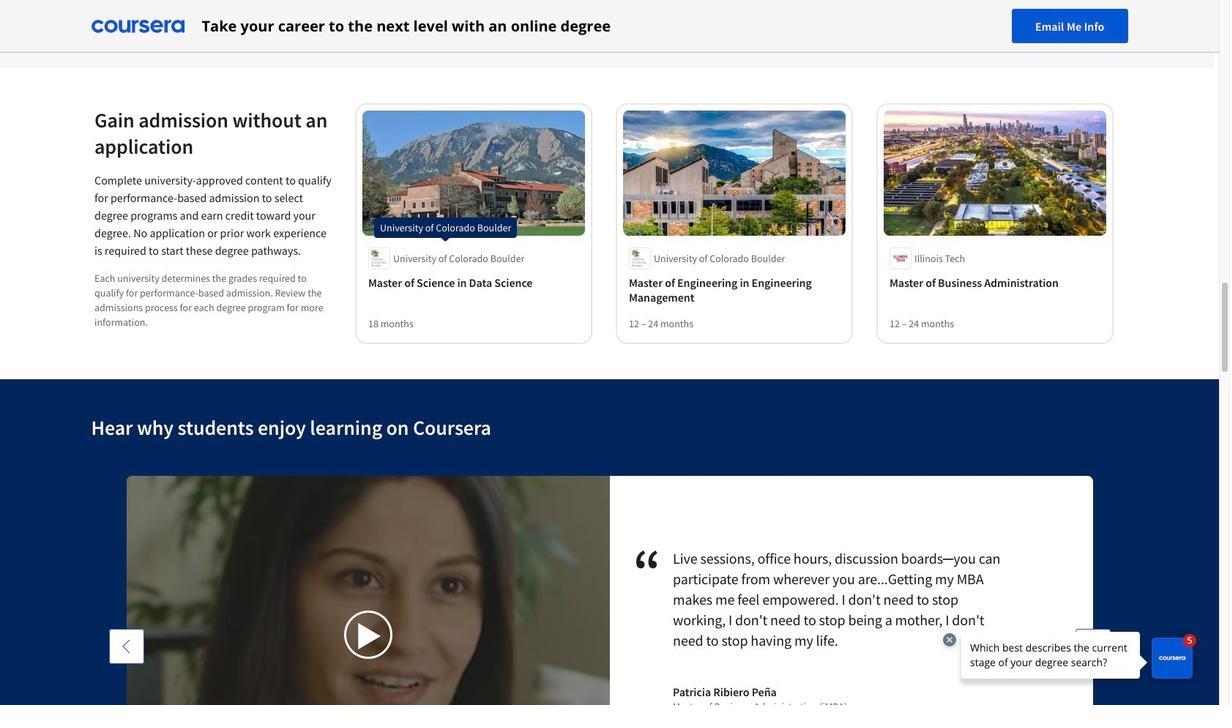 Task type: locate. For each thing, give the bounding box(es) containing it.
previous testimonial element
[[109, 629, 144, 706]]

next image
[[1086, 640, 1101, 654]]



Task type: describe. For each thing, give the bounding box(es) containing it.
next testimonial element
[[1076, 629, 1111, 706]]

coursera image
[[91, 14, 184, 38]]

previous image
[[119, 640, 134, 654]]



Task type: vqa. For each thing, say whether or not it's contained in the screenshot.
Next 'image'
yes



